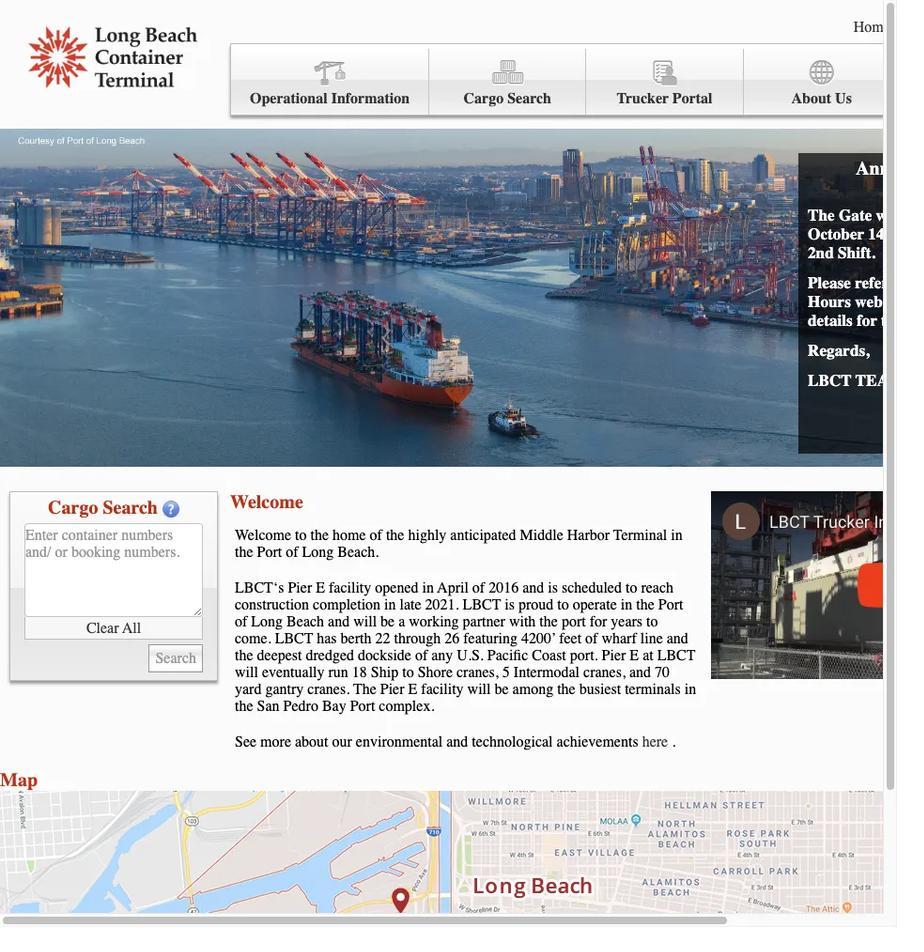 Task type: describe. For each thing, give the bounding box(es) containing it.
our
[[332, 734, 352, 751]]

harbor
[[567, 527, 610, 544]]

working
[[409, 613, 459, 630]]

0 horizontal spatial cargo search
[[48, 497, 158, 519]]

through
[[394, 630, 441, 647]]

1 vertical spatial port
[[658, 597, 683, 613]]

coast
[[532, 647, 566, 664]]

to right years
[[646, 613, 658, 630]]

shore
[[418, 664, 453, 681]]

in inside welcome to the home of the highly anticipated middle harbor terminal in the port of long beach.
[[671, 527, 683, 544]]

operational
[[250, 90, 328, 107]]

to right ship
[[402, 664, 414, 681]]

pacific
[[487, 647, 528, 664]]

menu bar containing operational information
[[230, 43, 897, 116]]

in right "operate"
[[621, 597, 632, 613]]

the up line
[[636, 597, 655, 613]]

port
[[562, 613, 586, 630]]

to left reach
[[626, 580, 637, 597]]

the up lbct's
[[235, 544, 253, 561]]

among
[[513, 681, 553, 698]]

4200'
[[521, 630, 556, 647]]

deepest
[[257, 647, 302, 664]]

of up construction
[[286, 544, 298, 561]]

has
[[317, 630, 337, 647]]

partner
[[463, 613, 505, 630]]

busiest
[[579, 681, 621, 698]]

1 horizontal spatial facility
[[421, 681, 464, 698]]

operate
[[573, 597, 617, 613]]

2021.
[[425, 597, 459, 613]]

anno
[[856, 158, 897, 179]]

lbct's pier e facility opened in april of 2016 and is scheduled to reach construction completion in late 2021.  lbct is proud to operate in the port of long beach and will be a working partner with the port for years to come.  lbct has berth 22 through 26 featuring 4200' feet of wharf line and the deepest dredged dockside of any u.s. pacific coast port. pier e at lbct will eventually run 18 ship to shore cranes, 5 intermodal cranes, and 70 yard gantry cranes. the pier e facility will be among the busiest terminals in the san pedro bay port complex.
[[235, 580, 696, 715]]

and right beach
[[328, 613, 350, 630]]

pedro
[[283, 698, 318, 715]]

achievements
[[557, 734, 638, 751]]

and right line
[[667, 630, 688, 647]]

will left a
[[353, 613, 377, 630]]

port inside welcome to the home of the highly anticipated middle harbor terminal in the port of long beach.
[[257, 544, 282, 561]]

with
[[509, 613, 536, 630]]

lbct's
[[235, 580, 284, 597]]

1 cranes, from the left
[[457, 664, 499, 681]]

clear all
[[86, 620, 141, 636]]

technological
[[472, 734, 553, 751]]

2016
[[489, 580, 519, 597]]

see more about our environmental and technological achievements here .
[[235, 734, 676, 751]]

proud
[[518, 597, 554, 613]]

portal
[[673, 90, 713, 107]]

bay
[[322, 698, 346, 715]]

will left 5
[[467, 681, 491, 698]]

1 horizontal spatial port
[[350, 698, 375, 715]]

team
[[856, 371, 897, 390]]

highly
[[408, 527, 447, 544]]

clear
[[86, 620, 119, 636]]

about us
[[791, 90, 852, 107]]

wharf
[[602, 630, 637, 647]]

0 horizontal spatial cargo
[[48, 497, 98, 519]]

years
[[611, 613, 643, 630]]

0 vertical spatial be
[[381, 613, 395, 630]]

lbct team
[[808, 371, 897, 390]]

and left technological
[[447, 734, 468, 751]]

san
[[257, 698, 280, 715]]

2 horizontal spatial e
[[630, 647, 639, 664]]

1 horizontal spatial e
[[408, 681, 417, 698]]

cargo search inside cargo search link
[[464, 90, 551, 107]]

us
[[835, 90, 852, 107]]

april
[[437, 580, 469, 597]]

construction
[[235, 597, 309, 613]]

dredged
[[306, 647, 354, 664]]

t
[[893, 273, 897, 292]]

70
[[655, 664, 670, 681]]

of right feet
[[585, 630, 598, 647]]

the inside lbct's pier e facility opened in april of 2016 and is scheduled to reach construction completion in late 2021.  lbct is proud to operate in the port of long beach and will be a working partner with the port for years to come.  lbct has berth 22 through 26 featuring 4200' feet of wharf line and the deepest dredged dockside of any u.s. pacific coast port. pier e at lbct will eventually run 18 ship to shore cranes, 5 intermodal cranes, and 70 yard gantry cranes. the pier e facility will be among the busiest terminals in the san pedro bay port complex.
[[353, 681, 377, 698]]

and right '2016'
[[523, 580, 544, 597]]

run
[[328, 664, 348, 681]]

trucker
[[617, 90, 669, 107]]

2 horizontal spatial pier
[[602, 647, 626, 664]]

welcome for welcome
[[230, 491, 303, 513]]

the left san
[[235, 698, 253, 715]]

reach
[[641, 580, 674, 597]]

of right home
[[370, 527, 382, 544]]

0 horizontal spatial is
[[505, 597, 515, 613]]

information
[[331, 90, 410, 107]]

yard
[[235, 681, 262, 698]]

22
[[375, 630, 390, 647]]

berth
[[341, 630, 372, 647]]

at
[[643, 647, 654, 664]]

operational information link
[[231, 49, 430, 115]]

26
[[445, 630, 460, 647]]

lbct left has
[[275, 630, 313, 647]]

operational information
[[250, 90, 410, 107]]

18
[[352, 664, 367, 681]]

will inside "the gate will"
[[876, 206, 897, 225]]

trucker portal
[[617, 90, 713, 107]]

cargo inside menu bar
[[464, 90, 504, 107]]



Task type: locate. For each thing, give the bounding box(es) containing it.
0 horizontal spatial port
[[257, 544, 282, 561]]

beach.
[[338, 544, 379, 561]]

complex.
[[379, 698, 434, 715]]

refer
[[855, 273, 889, 292]]

1 horizontal spatial the
[[808, 206, 835, 225]]

e left shore
[[408, 681, 417, 698]]

1 vertical spatial search
[[103, 497, 158, 519]]

port up line
[[658, 597, 683, 613]]

scheduled
[[562, 580, 622, 597]]

e up beach
[[316, 580, 325, 597]]

the left home
[[310, 527, 329, 544]]

terminals
[[625, 681, 681, 698]]

facility
[[329, 580, 371, 597], [421, 681, 464, 698]]

intermodal
[[514, 664, 580, 681]]

line
[[640, 630, 663, 647]]

lbct up featuring
[[463, 597, 501, 613]]

all
[[122, 620, 141, 636]]

of
[[370, 527, 382, 544], [286, 544, 298, 561], [472, 580, 485, 597], [235, 613, 247, 630], [585, 630, 598, 647], [415, 647, 428, 664]]

environmental
[[356, 734, 443, 751]]

2 vertical spatial e
[[408, 681, 417, 698]]

regards,​
[[808, 341, 869, 360]]

Enter container numbers and/ or booking numbers. text field
[[24, 523, 203, 617]]

in left late
[[384, 597, 396, 613]]

home link
[[854, 19, 890, 36]]

0 vertical spatial search
[[507, 90, 551, 107]]

0 horizontal spatial search
[[103, 497, 158, 519]]

will
[[876, 206, 897, 225], [353, 613, 377, 630], [235, 664, 258, 681], [467, 681, 491, 698]]

and left 70
[[629, 664, 651, 681]]

search inside cargo search link
[[507, 90, 551, 107]]

is left scheduled
[[548, 580, 558, 597]]

is left proud
[[505, 597, 515, 613]]

pier up beach
[[288, 580, 312, 597]]

1 vertical spatial e
[[630, 647, 639, 664]]

0 horizontal spatial be
[[381, 613, 395, 630]]

in right 70
[[685, 681, 696, 698]]

1 horizontal spatial pier
[[380, 681, 404, 698]]

dockside
[[358, 647, 411, 664]]

will down the come.
[[235, 664, 258, 681]]

any
[[431, 647, 453, 664]]

in right late
[[422, 580, 434, 597]]

1 vertical spatial cargo
[[48, 497, 98, 519]]

clear all button
[[24, 617, 203, 640]]

be left a
[[381, 613, 395, 630]]

facility down beach.
[[329, 580, 371, 597]]

cargo search link
[[430, 49, 587, 115]]

please
[[808, 273, 851, 292]]

cranes.
[[307, 681, 350, 698]]

5
[[502, 664, 510, 681]]

to inside welcome to the home of the highly anticipated middle harbor terminal in the port of long beach.
[[295, 527, 307, 544]]

1 horizontal spatial cargo search
[[464, 90, 551, 107]]

of left any
[[415, 647, 428, 664]]

trucker portal link
[[587, 49, 744, 115]]

welcome for welcome to the home of the highly anticipated middle harbor terminal in the port of long beach.
[[235, 527, 291, 544]]

of left '2016'
[[472, 580, 485, 597]]

about us link
[[744, 49, 897, 115]]

lbct right at
[[657, 647, 696, 664]]

welcome to the home of the highly anticipated middle harbor terminal in the port of long beach.
[[235, 527, 683, 561]]

to left home
[[295, 527, 307, 544]]

gate
[[839, 206, 872, 225]]

cranes, down wharf
[[583, 664, 626, 681]]

here
[[642, 734, 668, 751]]

about
[[295, 734, 328, 751]]

the left port
[[540, 613, 558, 630]]

map
[[0, 769, 38, 791]]

featuring
[[463, 630, 518, 647]]

the up 'yard'
[[235, 647, 253, 664]]

e left at
[[630, 647, 639, 664]]

1 horizontal spatial cargo
[[464, 90, 504, 107]]

the right among at the right bottom
[[557, 681, 576, 698]]

terminal
[[613, 527, 667, 544]]

1 vertical spatial welcome
[[235, 527, 291, 544]]

2 horizontal spatial port
[[658, 597, 683, 613]]

long inside lbct's pier e facility opened in april of 2016 and is scheduled to reach construction completion in late 2021.  lbct is proud to operate in the port of long beach and will be a working partner with the port for years to come.  lbct has berth 22 through 26 featuring 4200' feet of wharf line and the deepest dredged dockside of any u.s. pacific coast port. pier e at lbct will eventually run 18 ship to shore cranes, 5 intermodal cranes, and 70 yard gantry cranes. the pier e facility will be among the busiest terminals in the san pedro bay port complex.
[[251, 613, 283, 630]]

0 vertical spatial cargo search
[[464, 90, 551, 107]]

pier
[[288, 580, 312, 597], [602, 647, 626, 664], [380, 681, 404, 698]]

see
[[235, 734, 257, 751]]

1 vertical spatial facility
[[421, 681, 464, 698]]

0 vertical spatial the
[[808, 206, 835, 225]]

pier right "port."
[[602, 647, 626, 664]]

0 horizontal spatial pier
[[288, 580, 312, 597]]

will right gate
[[876, 206, 897, 225]]

1 vertical spatial cargo search
[[48, 497, 158, 519]]

0 vertical spatial pier
[[288, 580, 312, 597]]

the right run
[[353, 681, 377, 698]]

the left highly
[[386, 527, 404, 544]]

port
[[257, 544, 282, 561], [658, 597, 683, 613], [350, 698, 375, 715]]

long down lbct's
[[251, 613, 283, 630]]

1 horizontal spatial be
[[495, 681, 509, 698]]

port up lbct's
[[257, 544, 282, 561]]

port right bay
[[350, 698, 375, 715]]

1 horizontal spatial long
[[302, 544, 334, 561]]

0 vertical spatial facility
[[329, 580, 371, 597]]

0 horizontal spatial e
[[316, 580, 325, 597]]

here link
[[642, 734, 668, 751]]

a
[[398, 613, 405, 630]]

1 horizontal spatial cranes,
[[583, 664, 626, 681]]

2 vertical spatial port
[[350, 698, 375, 715]]

late
[[400, 597, 421, 613]]

lbct down regards,​
[[808, 371, 852, 390]]

the inside "the gate will"
[[808, 206, 835, 225]]

.
[[672, 734, 676, 751]]

cargo
[[464, 90, 504, 107], [48, 497, 98, 519]]

eventually
[[262, 664, 325, 681]]

2 cranes, from the left
[[583, 664, 626, 681]]

0 vertical spatial e
[[316, 580, 325, 597]]

1 horizontal spatial is
[[548, 580, 558, 597]]

2 vertical spatial pier
[[380, 681, 404, 698]]

welcome inside welcome to the home of the highly anticipated middle harbor terminal in the port of long beach.
[[235, 527, 291, 544]]

u.s.
[[457, 647, 484, 664]]

please refer t
[[808, 273, 897, 330]]

0 horizontal spatial the
[[353, 681, 377, 698]]

the left gate
[[808, 206, 835, 225]]

opened
[[375, 580, 419, 597]]

1 vertical spatial long
[[251, 613, 283, 630]]

long left beach.
[[302, 544, 334, 561]]

completion
[[313, 597, 381, 613]]

middle
[[520, 527, 563, 544]]

come.
[[235, 630, 271, 647]]

for
[[590, 613, 607, 630]]

cranes, left 5
[[457, 664, 499, 681]]

0 horizontal spatial long
[[251, 613, 283, 630]]

0 vertical spatial port
[[257, 544, 282, 561]]

in right terminal
[[671, 527, 683, 544]]

1 vertical spatial pier
[[602, 647, 626, 664]]

be left among at the right bottom
[[495, 681, 509, 698]]

port.
[[570, 647, 598, 664]]

gantry
[[265, 681, 304, 698]]

home
[[333, 527, 366, 544]]

search
[[507, 90, 551, 107], [103, 497, 158, 519]]

1 vertical spatial be
[[495, 681, 509, 698]]

home
[[854, 19, 890, 36]]

cargo search
[[464, 90, 551, 107], [48, 497, 158, 519]]

0 vertical spatial welcome
[[230, 491, 303, 513]]

0 horizontal spatial facility
[[329, 580, 371, 597]]

0 vertical spatial long
[[302, 544, 334, 561]]

1 horizontal spatial search
[[507, 90, 551, 107]]

beach
[[287, 613, 324, 630]]

pier down dockside
[[380, 681, 404, 698]]

the
[[808, 206, 835, 225], [353, 681, 377, 698]]

0 horizontal spatial cranes,
[[457, 664, 499, 681]]

ship
[[371, 664, 399, 681]]

None submit
[[149, 644, 203, 673]]

the gate will
[[808, 206, 897, 262]]

feet
[[559, 630, 582, 647]]

is
[[548, 580, 558, 597], [505, 597, 515, 613]]

1 vertical spatial the
[[353, 681, 377, 698]]

facility down any
[[421, 681, 464, 698]]

of down lbct's
[[235, 613, 247, 630]]

0 vertical spatial cargo
[[464, 90, 504, 107]]

lbct
[[808, 371, 852, 390], [463, 597, 501, 613], [275, 630, 313, 647], [657, 647, 696, 664]]

more
[[260, 734, 291, 751]]

to right proud
[[557, 597, 569, 613]]

anticipated
[[450, 527, 516, 544]]

menu bar
[[230, 43, 897, 116]]

long inside welcome to the home of the highly anticipated middle harbor terminal in the port of long beach.
[[302, 544, 334, 561]]

about
[[791, 90, 832, 107]]



Task type: vqa. For each thing, say whether or not it's contained in the screenshot.
(LBCT
no



